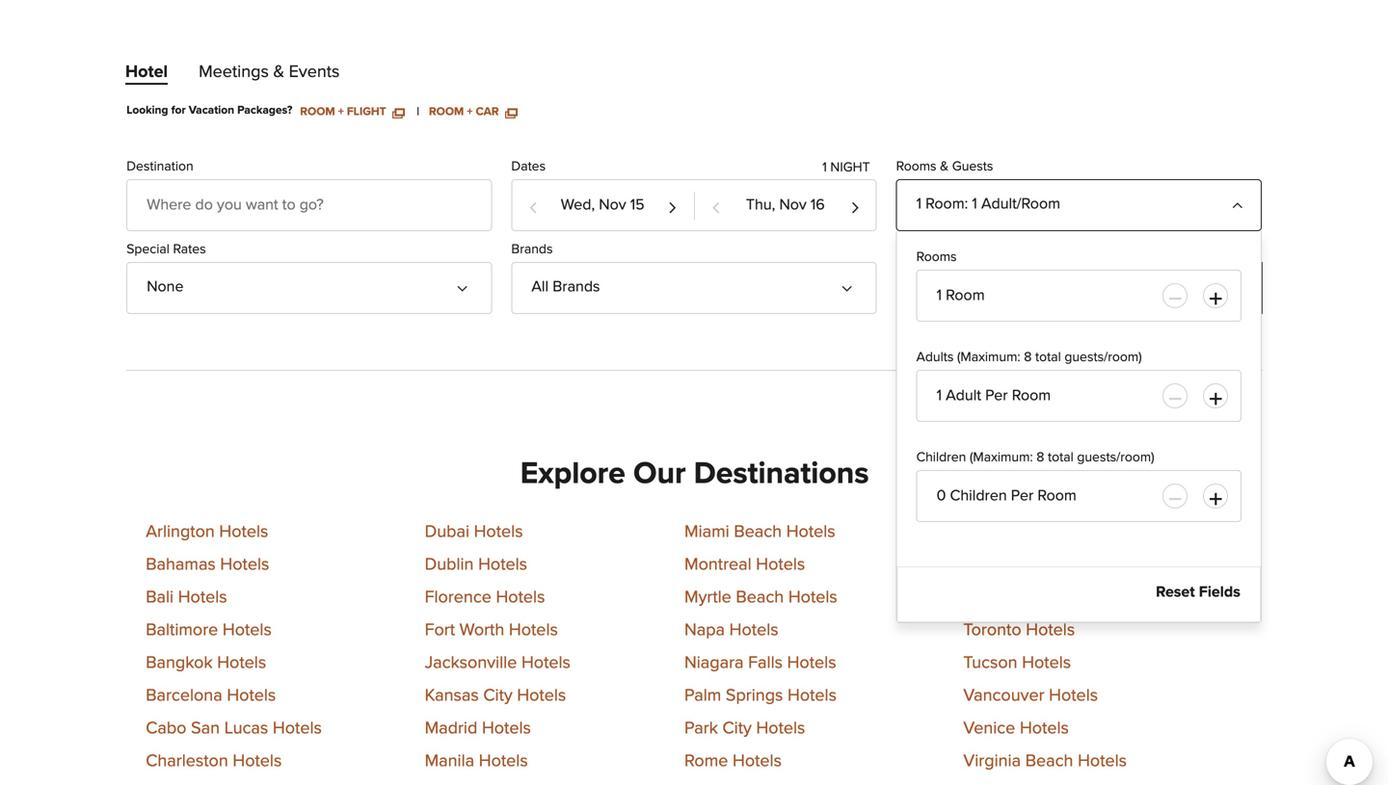 Task type: locate. For each thing, give the bounding box(es) containing it.
total
[[1035, 351, 1061, 364], [1048, 451, 1074, 464]]

1 down rooms & guests
[[916, 196, 922, 212]]

bangkok hotels link
[[146, 655, 266, 672]]

opens in a new browser window. image inside the room + car link
[[505, 106, 517, 118]]

brands right all on the top
[[553, 279, 600, 295]]

dubai
[[425, 524, 469, 541]]

bangkok hotels
[[146, 655, 266, 672]]

jacksonville hotels link
[[425, 655, 571, 672]]

madrid
[[425, 721, 477, 738]]

meetings
[[199, 64, 269, 81]]

flight
[[347, 106, 386, 118]]

0 vertical spatial beach
[[734, 524, 782, 541]]

next check-out dates image
[[850, 192, 861, 222]]

bangkok
[[146, 655, 213, 672]]

1 horizontal spatial 8
[[1037, 451, 1044, 464]]

baltimore hotels
[[146, 622, 272, 640]]

dubai hotels link
[[425, 524, 523, 541]]

virginia beach hotels link
[[963, 753, 1127, 771]]

guests/room)
[[1065, 351, 1142, 364], [1077, 451, 1155, 464]]

vancouver
[[963, 688, 1045, 705]]

springs
[[726, 688, 783, 705]]

special rates
[[126, 243, 206, 256]]

kansas
[[425, 688, 479, 705]]

opens in a new browser window. image left |
[[393, 106, 404, 118]]

bali hotels link
[[146, 589, 227, 607]]

1 vertical spatial beach
[[736, 589, 784, 607]]

all brands link
[[511, 262, 877, 314]]

dublin hotels
[[425, 557, 527, 574]]

bahamas
[[146, 557, 216, 574]]

tucson
[[963, 655, 1018, 672]]

8
[[1024, 351, 1032, 364], [1037, 451, 1044, 464]]

opens in a new browser window. image right 'car' at the top left
[[505, 106, 517, 118]]

room right |
[[429, 106, 464, 118]]

city up rome hotels link
[[723, 721, 752, 738]]

use points / awards
[[927, 285, 1045, 299]]

1 for 1 night
[[822, 161, 827, 174]]

0 vertical spatial guests/room)
[[1065, 351, 1142, 364]]

toronto
[[963, 622, 1022, 640]]

0 horizontal spatial city
[[483, 688, 513, 705]]

1 horizontal spatial &
[[940, 160, 949, 173]]

miami
[[684, 524, 729, 541]]

points
[[954, 285, 990, 299]]

niagara
[[684, 655, 744, 672]]

1 right :
[[972, 196, 977, 212]]

1 vertical spatial total
[[1048, 451, 1074, 464]]

bahamas hotels link
[[146, 557, 269, 574]]

dublin
[[425, 557, 474, 574]]

find
[[1132, 278, 1164, 297]]

jacksonville
[[425, 655, 517, 672]]

rates
[[173, 243, 206, 256]]

rooms
[[896, 160, 937, 173], [916, 250, 957, 264]]

2 horizontal spatial room
[[926, 196, 965, 212]]

1 vertical spatial rooms
[[916, 250, 957, 264]]

brands up all on the top
[[511, 243, 553, 256]]

beach down montreal hotels link
[[736, 589, 784, 607]]

2 horizontal spatial 1
[[972, 196, 977, 212]]

1 + from the left
[[338, 106, 344, 118]]

2 vertical spatial beach
[[1025, 753, 1073, 771]]

use
[[927, 285, 950, 299]]

find hotels button
[[1090, 262, 1263, 314]]

1 vertical spatial &
[[940, 160, 949, 173]]

manila hotels link
[[425, 753, 528, 771]]

barcelona hotels
[[146, 688, 276, 705]]

1 vertical spatial guests/room)
[[1077, 451, 1155, 464]]

1 vertical spatial 8
[[1037, 451, 1044, 464]]

1 vertical spatial city
[[723, 721, 752, 738]]

room down "events"
[[300, 106, 335, 118]]

rooms up use
[[916, 250, 957, 264]]

0 horizontal spatial 8
[[1024, 351, 1032, 364]]

0 horizontal spatial &
[[273, 64, 284, 81]]

0 horizontal spatial opens in a new browser window. image
[[393, 106, 404, 118]]

total for children (maximum: 8 total guests/room)
[[1048, 451, 1074, 464]]

+ left 'flight' in the left top of the page
[[338, 106, 344, 118]]

rome hotels
[[684, 753, 782, 771]]

0 vertical spatial (maximum:
[[957, 351, 1021, 364]]

beach
[[734, 524, 782, 541], [736, 589, 784, 607], [1025, 753, 1073, 771]]

1 left the "night"
[[822, 161, 827, 174]]

0 vertical spatial 8
[[1024, 351, 1032, 364]]

guests/room) for children (maximum: 8 total guests/room)
[[1077, 451, 1155, 464]]

san
[[191, 721, 220, 738]]

Destination text field
[[126, 179, 492, 231]]

opens in a new browser window. image
[[393, 106, 404, 118], [505, 106, 517, 118]]

(maximum: for adults
[[957, 351, 1021, 364]]

looking for vacation packages?
[[126, 105, 292, 116]]

beach down venice hotels link
[[1025, 753, 1073, 771]]

0 vertical spatial total
[[1035, 351, 1061, 364]]

& left the guests
[[940, 160, 949, 173]]

room down rooms & guests
[[926, 196, 965, 212]]

hotels inside button
[[1168, 278, 1221, 297]]

2 opens in a new browser window. image from the left
[[505, 106, 517, 118]]

trigger image
[[460, 275, 476, 290]]

manila
[[425, 753, 474, 771]]

room for room + car
[[429, 106, 464, 118]]

adults
[[916, 351, 954, 364]]

all brands
[[532, 279, 600, 295]]

room + car link
[[429, 104, 517, 118]]

0 horizontal spatial +
[[338, 106, 344, 118]]

opens in a new browser window. image for room + flight
[[393, 106, 404, 118]]

virginia beach hotels
[[963, 753, 1127, 771]]

None text field
[[916, 370, 1242, 422], [916, 470, 1242, 522], [916, 370, 1242, 422], [916, 470, 1242, 522]]

explore
[[520, 459, 626, 490]]

1 horizontal spatial city
[[723, 721, 752, 738]]

myrtle
[[684, 589, 732, 607]]

packages?
[[237, 105, 292, 116]]

brands
[[511, 243, 553, 256], [553, 279, 600, 295]]

1 vertical spatial (maximum:
[[970, 451, 1033, 464]]

1 horizontal spatial 1
[[916, 196, 922, 212]]

/
[[993, 285, 997, 299]]

montreal hotels link
[[684, 557, 805, 574]]

0 horizontal spatial 1
[[822, 161, 827, 174]]

8 for children
[[1037, 451, 1044, 464]]

city down the jacksonville hotels
[[483, 688, 513, 705]]

+ inside the room + car link
[[467, 106, 473, 118]]

+ left 'car' at the top left
[[467, 106, 473, 118]]

bali hotels
[[146, 589, 227, 607]]

beach up 'montreal hotels'
[[734, 524, 782, 541]]

meetings & events
[[199, 64, 340, 81]]

0 vertical spatial rooms
[[896, 160, 937, 173]]

1 opens in a new browser window. image from the left
[[393, 106, 404, 118]]

Check-out text field
[[695, 180, 876, 230]]

falls
[[748, 655, 783, 672]]

rooms left the guests
[[896, 160, 937, 173]]

1 horizontal spatial room
[[429, 106, 464, 118]]

opens in a new browser window. image for room + car
[[505, 106, 517, 118]]

& left "events"
[[273, 64, 284, 81]]

(maximum: right adults
[[957, 351, 1021, 364]]

venice hotels
[[963, 721, 1069, 738]]

(maximum:
[[957, 351, 1021, 364], [970, 451, 1033, 464]]

|
[[417, 106, 419, 118]]

adults (maximum: 8 total guests/room)
[[916, 351, 1142, 364]]

(maximum: right children
[[970, 451, 1033, 464]]

find hotels
[[1132, 278, 1221, 297]]

baltimore
[[146, 622, 218, 640]]

niagara falls hotels
[[684, 655, 836, 672]]

myrtle beach hotels link
[[684, 589, 838, 607]]

barcelona hotels link
[[146, 688, 276, 705]]

jacksonville hotels
[[425, 655, 571, 672]]

None text field
[[916, 270, 1242, 322]]

0 horizontal spatial room
[[300, 106, 335, 118]]

park city hotels
[[684, 721, 805, 738]]

sydney
[[963, 557, 1020, 574]]

beach for myrtle
[[736, 589, 784, 607]]

2 + from the left
[[467, 106, 473, 118]]

baltimore hotels link
[[146, 622, 272, 640]]

0 vertical spatial city
[[483, 688, 513, 705]]

1 horizontal spatial opens in a new browser window. image
[[505, 106, 517, 118]]

0 vertical spatial &
[[273, 64, 284, 81]]

1 horizontal spatial +
[[467, 106, 473, 118]]

room + flight
[[300, 106, 389, 118]]

+ inside room + flight link
[[338, 106, 344, 118]]

opens in a new browser window. image inside room + flight link
[[393, 106, 404, 118]]

1 for 1 room : 1 adult /room
[[916, 196, 922, 212]]

napa
[[684, 622, 725, 640]]



Task type: vqa. For each thing, say whether or not it's contained in the screenshot.
dublin hotels "link"
yes



Task type: describe. For each thing, give the bounding box(es) containing it.
miami beach hotels
[[684, 524, 836, 541]]

total for adults (maximum: 8 total guests/room)
[[1035, 351, 1061, 364]]

0 vertical spatial brands
[[511, 243, 553, 256]]

hotel link
[[125, 64, 168, 89]]

children
[[916, 451, 966, 464]]

special
[[126, 243, 170, 256]]

toronto hotels link
[[963, 622, 1075, 640]]

adult
[[981, 196, 1017, 212]]

arlington
[[146, 524, 215, 541]]

cabo san lucas hotels link
[[146, 721, 322, 738]]

meetings & events link
[[199, 64, 340, 89]]

myrtle beach hotels
[[684, 589, 838, 607]]

sydney hotels
[[963, 557, 1073, 574]]

none
[[147, 279, 184, 295]]

miami beach hotels link
[[684, 524, 836, 541]]

:
[[965, 196, 968, 212]]

night
[[830, 161, 870, 174]]

cabo san lucas hotels
[[146, 721, 322, 738]]

+ for car
[[467, 106, 473, 118]]

vancouver hotels link
[[963, 688, 1098, 705]]

rome hotels link
[[684, 753, 782, 771]]

& for meetings
[[273, 64, 284, 81]]

sydney hotels link
[[963, 557, 1073, 574]]

palm springs hotels link
[[684, 688, 837, 705]]

destinations
[[694, 459, 869, 490]]

guests/room) for adults (maximum: 8 total guests/room)
[[1065, 351, 1142, 364]]

napa hotels
[[684, 622, 779, 640]]

1 night
[[822, 161, 870, 174]]

venice
[[963, 721, 1015, 738]]

rooms for rooms & guests
[[896, 160, 937, 173]]

all
[[532, 279, 549, 295]]

palm
[[684, 688, 721, 705]]

venice hotels link
[[963, 721, 1069, 738]]

1 room : 1 adult /room
[[916, 196, 1060, 212]]

city for park
[[723, 721, 752, 738]]

for
[[171, 105, 186, 116]]

madrid hotels link
[[425, 721, 531, 738]]

worth
[[460, 622, 504, 640]]

madrid hotels
[[425, 721, 531, 738]]

room + car
[[429, 106, 502, 118]]

fort
[[425, 622, 455, 640]]

vacation
[[189, 105, 234, 116]]

awards
[[1001, 285, 1045, 299]]

montreal hotels
[[684, 557, 805, 574]]

+ for flight
[[338, 106, 344, 118]]

guests
[[952, 160, 993, 173]]

rooms for rooms
[[916, 250, 957, 264]]

toronto hotels
[[963, 622, 1075, 640]]

florence hotels
[[425, 589, 545, 607]]

beach for miami
[[734, 524, 782, 541]]

montreal
[[684, 557, 752, 574]]

reset fields link
[[1156, 585, 1241, 600]]

fort worth hotels
[[425, 622, 558, 640]]

manila hotels
[[425, 753, 528, 771]]

dublin hotels link
[[425, 557, 527, 574]]

next check-in dates image
[[667, 192, 678, 222]]

none link
[[126, 262, 492, 314]]

charleston
[[146, 753, 228, 771]]

trigger image
[[1230, 192, 1245, 207]]

florence hotels link
[[425, 589, 545, 607]]

charleston hotels
[[146, 753, 282, 771]]

virginia
[[963, 753, 1021, 771]]

napa hotels link
[[684, 622, 779, 640]]

cabo
[[146, 721, 187, 738]]

tucson hotels
[[963, 655, 1071, 672]]

car
[[476, 106, 499, 118]]

destination
[[126, 160, 193, 173]]

beach for virginia
[[1025, 753, 1073, 771]]

children (maximum: 8 total guests/room)
[[916, 451, 1155, 464]]

room + flight link
[[300, 104, 404, 118]]

events
[[289, 64, 340, 81]]

room for room + flight
[[300, 106, 335, 118]]

fort worth hotels link
[[425, 622, 558, 640]]

(maximum: for children
[[970, 451, 1033, 464]]

arlington hotels
[[146, 524, 268, 541]]

park city hotels link
[[684, 721, 805, 738]]

palm springs hotels
[[684, 688, 837, 705]]

reset
[[1156, 585, 1195, 600]]

reset fields
[[1156, 585, 1241, 600]]

& for rooms
[[940, 160, 949, 173]]

arlington hotels link
[[146, 524, 268, 541]]

8 for adults
[[1024, 351, 1032, 364]]

vancouver hotels
[[963, 688, 1098, 705]]

barcelona
[[146, 688, 222, 705]]

city for kansas
[[483, 688, 513, 705]]

rome
[[684, 753, 728, 771]]

bahamas hotels
[[146, 557, 269, 574]]

Check-in text field
[[512, 180, 693, 230]]

1 vertical spatial brands
[[553, 279, 600, 295]]

arrow down image
[[845, 275, 861, 290]]



